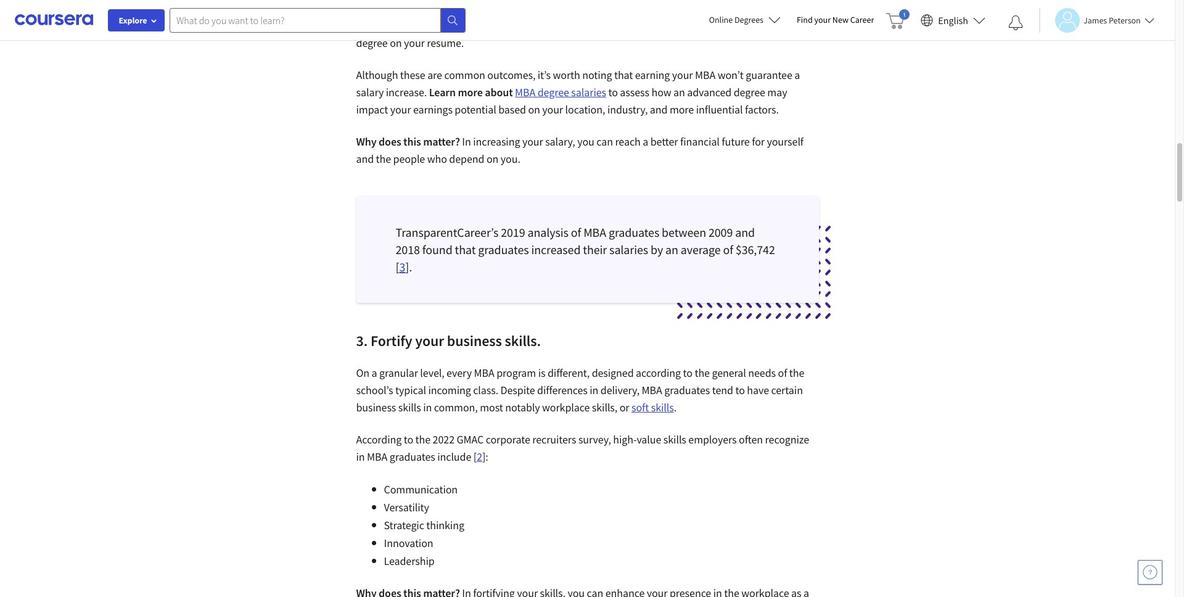 Task type: describe. For each thing, give the bounding box(es) containing it.
and inside transparentcareer's 2019 analysis of mba graduates between 2009 and 2018 found that graduates increased their salaries by an average of $36,742 [
[[735, 225, 755, 240]]

[ inside according to the 2022 gmac corporate recruiters survey, high-value skills employers often recognize in mba graduates include [
[[474, 450, 477, 464]]

incoming
[[428, 383, 471, 397]]

common,
[[434, 400, 478, 415]]

your inside although these are common outcomes, it's worth noting that earning your mba won't guarantee a salary increase.
[[672, 68, 693, 82]]

mba inside transparentcareer's 2019 analysis of mba graduates between 2009 and 2018 found that graduates increased their salaries by an average of $36,742 [
[[584, 225, 606, 240]]

on inside to assess how an advanced degree may impact your earnings potential based on your location, industry, and more influential factors.
[[528, 102, 540, 117]]

salary
[[356, 85, 384, 99]]

learn
[[429, 85, 456, 99]]

granular
[[379, 366, 418, 380]]

leadership
[[384, 554, 435, 568]]

why does this matter?
[[356, 134, 460, 149]]

find your new career link
[[791, 12, 880, 28]]

analysis
[[528, 225, 569, 240]]

help center image
[[1143, 565, 1158, 580]]

despite
[[501, 383, 535, 397]]

What do you want to learn? text field
[[170, 8, 441, 32]]

mba inside according to the 2022 gmac corporate recruiters survey, high-value skills employers often recognize in mba graduates include [
[[367, 450, 388, 464]]

of inside the on a granular level, every mba program is different, designed according to the general needs of the school's typical incoming class. despite differences in delivery, mba graduates tend to have certain business skills in common, most notably workplace skills, or
[[778, 366, 787, 380]]

earnings
[[413, 102, 453, 117]]

notably
[[505, 400, 540, 415]]

degrees
[[735, 14, 764, 25]]

program
[[497, 366, 536, 380]]

2 ]:
[[477, 450, 488, 464]]

2019
[[501, 225, 525, 240]]

to assess how an advanced degree may impact your earnings potential based on your location, industry, and more influential factors.
[[356, 85, 787, 117]]

graduates inside according to the 2022 gmac corporate recruiters survey, high-value skills employers often recognize in mba graduates include [
[[390, 450, 435, 464]]

3
[[399, 259, 405, 274]]

employers
[[689, 432, 737, 447]]

degree inside to assess how an advanced degree may impact your earnings potential based on your location, industry, and more influential factors.
[[734, 85, 765, 99]]

noting
[[582, 68, 612, 82]]

according
[[636, 366, 681, 380]]

different,
[[548, 366, 590, 380]]

based
[[498, 102, 526, 117]]

online
[[709, 14, 733, 25]]

fortify
[[371, 331, 412, 350]]

skills inside the on a granular level, every mba program is different, designed according to the general needs of the school's typical incoming class. despite differences in delivery, mba graduates tend to have certain business skills in common, most notably workplace skills, or
[[398, 400, 421, 415]]

is
[[538, 366, 546, 380]]

class.
[[473, 383, 498, 397]]

often
[[739, 432, 763, 447]]

you.
[[501, 152, 521, 166]]

peterson
[[1109, 14, 1141, 26]]

online degrees
[[709, 14, 764, 25]]

may
[[768, 85, 787, 99]]

matter?
[[423, 134, 460, 149]]

the inside in increasing your salary, you can reach a better financial future for yourself and the people who depend on you.
[[376, 152, 391, 166]]

transparentcareer's 2019 analysis of mba graduates between 2009 and 2018 found that graduates increased their salaries by an average of $36,742 [
[[396, 225, 775, 274]]

english
[[938, 14, 968, 26]]

your inside in increasing your salary, you can reach a better financial future for yourself and the people who depend on you.
[[522, 134, 543, 149]]

your down 'increase.'
[[390, 102, 411, 117]]

assess
[[620, 85, 650, 99]]

your down mba degree salaries link
[[542, 102, 563, 117]]

the up certain
[[789, 366, 805, 380]]

james peterson
[[1084, 14, 1141, 26]]

your up level,
[[415, 331, 444, 350]]

the inside according to the 2022 gmac corporate recruiters survey, high-value skills employers often recognize in mba graduates include [
[[416, 432, 431, 447]]

this
[[403, 134, 421, 149]]

graduates up by
[[609, 225, 660, 240]]

yourself
[[767, 134, 804, 149]]

school's
[[356, 383, 393, 397]]

salary,
[[545, 134, 575, 149]]

designed
[[592, 366, 634, 380]]

better
[[651, 134, 678, 149]]

and inside in increasing your salary, you can reach a better financial future for yourself and the people who depend on you.
[[356, 152, 374, 166]]

on inside in increasing your salary, you can reach a better financial future for yourself and the people who depend on you.
[[487, 152, 499, 166]]

more inside to assess how an advanced degree may impact your earnings potential based on your location, industry, and more influential factors.
[[670, 102, 694, 117]]

english button
[[916, 0, 991, 40]]

survey,
[[579, 432, 611, 447]]

1 degree from the left
[[538, 85, 569, 99]]

2018
[[396, 242, 420, 257]]

career
[[850, 14, 874, 25]]

according
[[356, 432, 402, 447]]

influential
[[696, 102, 743, 117]]

why
[[356, 134, 377, 149]]

earning
[[635, 68, 670, 82]]

2
[[477, 450, 482, 464]]

to right the according
[[683, 366, 693, 380]]

3 link
[[399, 259, 405, 274]]

a inside although these are common outcomes, it's worth noting that earning your mba won't guarantee a salary increase.
[[795, 68, 800, 82]]

won't
[[718, 68, 744, 82]]

online degrees button
[[699, 6, 791, 33]]

mba inside although these are common outcomes, it's worth noting that earning your mba won't guarantee a salary increase.
[[695, 68, 716, 82]]

between
[[662, 225, 706, 240]]

corporate
[[486, 432, 530, 447]]

future
[[722, 134, 750, 149]]

skills right soft
[[651, 400, 674, 415]]

reach
[[615, 134, 641, 149]]

find
[[797, 14, 813, 25]]



Task type: locate. For each thing, give the bounding box(es) containing it.
new
[[833, 14, 849, 25]]

0 horizontal spatial that
[[455, 242, 476, 257]]

worth
[[553, 68, 580, 82]]

differences
[[537, 383, 588, 397]]

soft
[[632, 400, 649, 415]]

it's
[[538, 68, 551, 82]]

graduates
[[609, 225, 660, 240], [478, 242, 529, 257], [665, 383, 710, 397], [390, 450, 435, 464]]

value
[[637, 432, 661, 447]]

the left the general
[[695, 366, 710, 380]]

a right on
[[372, 366, 377, 380]]

although these are common outcomes, it's worth noting that earning your mba won't guarantee a salary increase.
[[356, 68, 800, 99]]

guarantee
[[746, 68, 792, 82]]

communication
[[384, 482, 458, 497]]

depend
[[449, 152, 485, 166]]

strategic
[[384, 518, 424, 532]]

of up increased
[[571, 225, 581, 240]]

on
[[356, 366, 370, 380]]

graduates down 2019
[[478, 242, 529, 257]]

salaries inside transparentcareer's 2019 analysis of mba graduates between 2009 and 2018 found that graduates increased their salaries by an average of $36,742 [
[[609, 242, 648, 257]]

financial
[[680, 134, 720, 149]]

that inside although these are common outcomes, it's worth noting that earning your mba won't guarantee a salary increase.
[[614, 68, 633, 82]]

1 horizontal spatial of
[[723, 242, 733, 257]]

in down according
[[356, 450, 365, 464]]

found
[[422, 242, 453, 257]]

every
[[447, 366, 472, 380]]

or
[[620, 400, 629, 415]]

a
[[795, 68, 800, 82], [643, 134, 648, 149], [372, 366, 377, 380]]

general
[[712, 366, 746, 380]]

to left assess
[[608, 85, 618, 99]]

1 vertical spatial and
[[356, 152, 374, 166]]

2 vertical spatial a
[[372, 366, 377, 380]]

mba up soft skills link
[[642, 383, 662, 397]]

1 vertical spatial that
[[455, 242, 476, 257]]

.
[[674, 400, 677, 415]]

]:
[[482, 450, 488, 464]]

certain
[[771, 383, 803, 397]]

1 horizontal spatial more
[[670, 102, 694, 117]]

of up certain
[[778, 366, 787, 380]]

None search field
[[170, 8, 466, 32]]

graduates up "communication"
[[390, 450, 435, 464]]

salaries left by
[[609, 242, 648, 257]]

2 horizontal spatial in
[[590, 383, 599, 397]]

include
[[437, 450, 471, 464]]

of
[[571, 225, 581, 240], [723, 242, 733, 257], [778, 366, 787, 380]]

0 horizontal spatial of
[[571, 225, 581, 240]]

an inside to assess how an advanced degree may impact your earnings potential based on your location, industry, and more influential factors.
[[674, 85, 685, 99]]

business down school's
[[356, 400, 396, 415]]

more up potential
[[458, 85, 483, 99]]

james
[[1084, 14, 1107, 26]]

your right find
[[815, 14, 831, 25]]

to inside according to the 2022 gmac corporate recruiters survey, high-value skills employers often recognize in mba graduates include [
[[404, 432, 413, 447]]

and up $36,742
[[735, 225, 755, 240]]

degree
[[538, 85, 569, 99], [734, 85, 765, 99]]

0 horizontal spatial business
[[356, 400, 396, 415]]

your
[[815, 14, 831, 25], [672, 68, 693, 82], [390, 102, 411, 117], [542, 102, 563, 117], [522, 134, 543, 149], [415, 331, 444, 350]]

0 horizontal spatial and
[[356, 152, 374, 166]]

on right based
[[528, 102, 540, 117]]

you
[[577, 134, 594, 149]]

[ left ]:
[[474, 450, 477, 464]]

that
[[614, 68, 633, 82], [455, 242, 476, 257]]

factors.
[[745, 102, 779, 117]]

an right by
[[666, 242, 678, 257]]

find your new career
[[797, 14, 874, 25]]

3.
[[356, 331, 368, 350]]

0 horizontal spatial a
[[372, 366, 377, 380]]

that up assess
[[614, 68, 633, 82]]

can
[[597, 134, 613, 149]]

2 horizontal spatial of
[[778, 366, 787, 380]]

an right how
[[674, 85, 685, 99]]

their
[[583, 242, 607, 257]]

2 degree from the left
[[734, 85, 765, 99]]

graduates inside the on a granular level, every mba program is different, designed according to the general needs of the school's typical incoming class. despite differences in delivery, mba graduates tend to have certain business skills in common, most notably workplace skills, or
[[665, 383, 710, 397]]

mba up advanced
[[695, 68, 716, 82]]

of down 2009
[[723, 242, 733, 257]]

mba up class.
[[474, 366, 495, 380]]

2 vertical spatial and
[[735, 225, 755, 240]]

workplace
[[542, 400, 590, 415]]

0 vertical spatial a
[[795, 68, 800, 82]]

according to the 2022 gmac corporate recruiters survey, high-value skills employers often recognize in mba graduates include [
[[356, 432, 809, 464]]

more
[[458, 85, 483, 99], [670, 102, 694, 117]]

1 horizontal spatial degree
[[734, 85, 765, 99]]

0 horizontal spatial on
[[487, 152, 499, 166]]

thinking
[[426, 518, 464, 532]]

show notifications image
[[1009, 15, 1023, 30]]

skills inside according to the 2022 gmac corporate recruiters survey, high-value skills employers often recognize in mba graduates include [
[[664, 432, 686, 447]]

degree down it's
[[538, 85, 569, 99]]

2 horizontal spatial and
[[735, 225, 755, 240]]

in
[[462, 134, 471, 149]]

a right reach
[[643, 134, 648, 149]]

0 horizontal spatial [
[[396, 259, 399, 274]]

advanced
[[687, 85, 732, 99]]

about
[[485, 85, 513, 99]]

people
[[393, 152, 425, 166]]

that down transparentcareer's
[[455, 242, 476, 257]]

3. fortify your business skills.
[[356, 331, 541, 350]]

0 vertical spatial salaries
[[571, 85, 606, 99]]

versatility
[[384, 500, 429, 514]]

that inside transparentcareer's 2019 analysis of mba graduates between 2009 and 2018 found that graduates increased their salaries by an average of $36,742 [
[[455, 242, 476, 257]]

to right tend
[[736, 383, 745, 397]]

needs
[[748, 366, 776, 380]]

0 vertical spatial in
[[590, 383, 599, 397]]

mba up 'their'
[[584, 225, 606, 240]]

1 horizontal spatial salaries
[[609, 242, 648, 257]]

salaries
[[571, 85, 606, 99], [609, 242, 648, 257]]

1 horizontal spatial business
[[447, 331, 502, 350]]

innovation
[[384, 536, 433, 550]]

in increasing your salary, you can reach a better financial future for yourself and the people who depend on you.
[[356, 134, 804, 166]]

to inside to assess how an advanced degree may impact your earnings potential based on your location, industry, and more influential factors.
[[608, 85, 618, 99]]

0 horizontal spatial degree
[[538, 85, 569, 99]]

1 horizontal spatial a
[[643, 134, 648, 149]]

1 vertical spatial an
[[666, 242, 678, 257]]

[ inside transparentcareer's 2019 analysis of mba graduates between 2009 and 2018 found that graduates increased their salaries by an average of $36,742 [
[[396, 259, 399, 274]]

0 vertical spatial an
[[674, 85, 685, 99]]

the
[[376, 152, 391, 166], [695, 366, 710, 380], [789, 366, 805, 380], [416, 432, 431, 447]]

1 vertical spatial more
[[670, 102, 694, 117]]

skills.
[[505, 331, 541, 350]]

0 vertical spatial [
[[396, 259, 399, 274]]

1 vertical spatial [
[[474, 450, 477, 464]]

common
[[444, 68, 485, 82]]

an inside transparentcareer's 2019 analysis of mba graduates between 2009 and 2018 found that graduates increased their salaries by an average of $36,742 [
[[666, 242, 678, 257]]

recognize
[[765, 432, 809, 447]]

2 vertical spatial of
[[778, 366, 787, 380]]

2 horizontal spatial a
[[795, 68, 800, 82]]

1 vertical spatial salaries
[[609, 242, 648, 257]]

most
[[480, 400, 503, 415]]

[ left the ]. at the left top of page
[[396, 259, 399, 274]]

1 horizontal spatial on
[[528, 102, 540, 117]]

1 vertical spatial business
[[356, 400, 396, 415]]

business
[[447, 331, 502, 350], [356, 400, 396, 415]]

to right according
[[404, 432, 413, 447]]

high-
[[613, 432, 637, 447]]

on down the increasing
[[487, 152, 499, 166]]

impact
[[356, 102, 388, 117]]

business inside the on a granular level, every mba program is different, designed according to the general needs of the school's typical incoming class. despite differences in delivery, mba graduates tend to have certain business skills in common, most notably workplace skills, or
[[356, 400, 396, 415]]

1 vertical spatial of
[[723, 242, 733, 257]]

and inside to assess how an advanced degree may impact your earnings potential based on your location, industry, and more influential factors.
[[650, 102, 668, 117]]

skills,
[[592, 400, 618, 415]]

how
[[652, 85, 671, 99]]

skills
[[398, 400, 421, 415], [651, 400, 674, 415], [664, 432, 686, 447]]

your left the salary,
[[522, 134, 543, 149]]

shopping cart: 1 item image
[[887, 9, 910, 29]]

a inside in increasing your salary, you can reach a better financial future for yourself and the people who depend on you.
[[643, 134, 648, 149]]

location,
[[565, 102, 605, 117]]

your right earning
[[672, 68, 693, 82]]

more down how
[[670, 102, 694, 117]]

for
[[752, 134, 765, 149]]

potential
[[455, 102, 496, 117]]

degree up factors.
[[734, 85, 765, 99]]

0 vertical spatial business
[[447, 331, 502, 350]]

0 horizontal spatial salaries
[[571, 85, 606, 99]]

and down why
[[356, 152, 374, 166]]

2 vertical spatial in
[[356, 450, 365, 464]]

delivery,
[[601, 383, 640, 397]]

skills down typical
[[398, 400, 421, 415]]

1 vertical spatial in
[[423, 400, 432, 415]]

1 horizontal spatial in
[[423, 400, 432, 415]]

outcomes,
[[488, 68, 536, 82]]

0 vertical spatial on
[[528, 102, 540, 117]]

skills right value
[[664, 432, 686, 447]]

are
[[428, 68, 442, 82]]

these
[[400, 68, 425, 82]]

in inside according to the 2022 gmac corporate recruiters survey, high-value skills employers often recognize in mba graduates include [
[[356, 450, 365, 464]]

typical
[[395, 383, 426, 397]]

the down does
[[376, 152, 391, 166]]

1 horizontal spatial [
[[474, 450, 477, 464]]

0 vertical spatial of
[[571, 225, 581, 240]]

salaries up location,
[[571, 85, 606, 99]]

0 vertical spatial and
[[650, 102, 668, 117]]

in down typical
[[423, 400, 432, 415]]

graduates up .
[[665, 383, 710, 397]]

0 vertical spatial that
[[614, 68, 633, 82]]

on
[[528, 102, 540, 117], [487, 152, 499, 166]]

0 horizontal spatial in
[[356, 450, 365, 464]]

0 horizontal spatial more
[[458, 85, 483, 99]]

1 vertical spatial a
[[643, 134, 648, 149]]

in up skills,
[[590, 383, 599, 397]]

3 ].
[[399, 259, 412, 274]]

average
[[681, 242, 721, 257]]

1 horizontal spatial and
[[650, 102, 668, 117]]

1 vertical spatial on
[[487, 152, 499, 166]]

increase.
[[386, 85, 427, 99]]

by
[[651, 242, 663, 257]]

mba degree salaries link
[[515, 85, 606, 99]]

coursera image
[[15, 10, 93, 30]]

mba up based
[[515, 85, 536, 99]]

1 horizontal spatial that
[[614, 68, 633, 82]]

mba down according
[[367, 450, 388, 464]]

explore
[[119, 15, 147, 26]]

a inside the on a granular level, every mba program is different, designed according to the general needs of the school's typical incoming class. despite differences in delivery, mba graduates tend to have certain business skills in common, most notably workplace skills, or
[[372, 366, 377, 380]]

and down how
[[650, 102, 668, 117]]

0 vertical spatial more
[[458, 85, 483, 99]]

business up every
[[447, 331, 502, 350]]

2022
[[433, 432, 455, 447]]

a right guarantee
[[795, 68, 800, 82]]

the left 2022
[[416, 432, 431, 447]]

$36,742
[[736, 242, 775, 257]]

tend
[[712, 383, 733, 397]]



Task type: vqa. For each thing, say whether or not it's contained in the screenshot.
"strategies."
no



